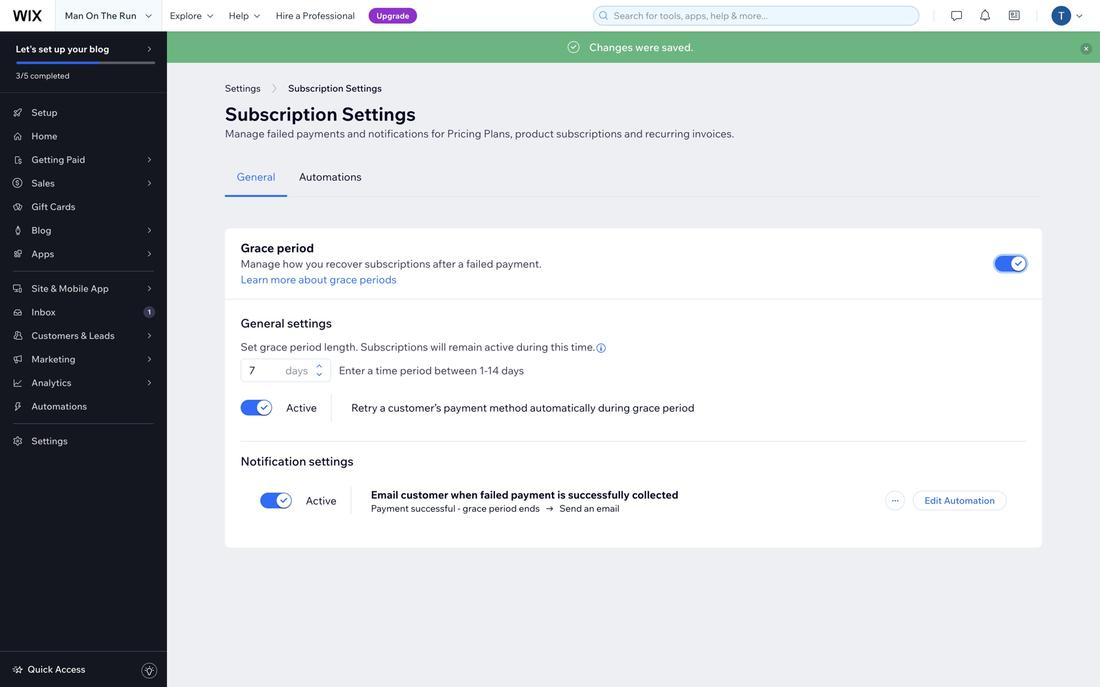 Task type: describe. For each thing, give the bounding box(es) containing it.
quick access button
[[12, 664, 85, 676]]

to
[[684, 41, 693, 53]]

notifications
[[368, 127, 429, 140]]

help
[[229, 10, 249, 21]]

subscription settings manage failed payments and notifications for pricing plans, product subscriptions and recurring invoices.
[[225, 102, 734, 140]]

recurring
[[645, 127, 690, 140]]

settings inside subscription settings button
[[346, 83, 382, 94]]

length.
[[324, 341, 358, 354]]

& for customers
[[81, 330, 87, 342]]

notification settings
[[241, 454, 354, 469]]

set
[[38, 43, 52, 55]]

hire
[[276, 10, 294, 21]]

upgrade button
[[369, 8, 417, 24]]

run
[[119, 10, 136, 21]]

payments
[[297, 127, 345, 140]]

method
[[489, 401, 528, 415]]

1-
[[479, 364, 487, 377]]

between
[[434, 364, 477, 377]]

a for professional
[[296, 10, 301, 21]]

time
[[376, 364, 398, 377]]

automatically
[[530, 401, 596, 415]]

the
[[101, 10, 117, 21]]

failed inside grace period manage how you recover subscriptions after a failed payment. learn more about grace periods
[[466, 257, 493, 270]]

help button
[[221, 0, 268, 31]]

product
[[515, 127, 554, 140]]

learn
[[241, 273, 268, 286]]

site
[[31, 283, 49, 294]]

grace
[[241, 241, 274, 255]]

how
[[283, 257, 303, 270]]

successfully
[[568, 489, 630, 502]]

setup
[[31, 107, 57, 118]]

0 horizontal spatial subscriptions
[[361, 341, 428, 354]]

your
[[67, 43, 87, 55]]

set grace period length. subscriptions will remain active during this time.
[[241, 341, 595, 354]]

analytics button
[[0, 371, 167, 395]]

general for general
[[237, 170, 275, 183]]

sales button
[[0, 172, 167, 195]]

this
[[551, 341, 569, 354]]

0 vertical spatial payment
[[444, 401, 487, 415]]

periods
[[360, 273, 397, 286]]

payment.
[[496, 257, 542, 270]]

changes
[[589, 41, 633, 54]]

period inside grace period manage how you recover subscriptions after a failed payment. learn more about grace periods
[[277, 241, 314, 255]]

analytics
[[31, 377, 72, 389]]

on
[[86, 10, 99, 21]]

getting paid button
[[0, 148, 167, 172]]

settings button
[[218, 79, 267, 98]]

is
[[557, 489, 566, 502]]

setup link
[[0, 101, 167, 124]]

site & mobile app button
[[0, 277, 167, 301]]

getting paid
[[31, 154, 85, 165]]

explore
[[170, 10, 202, 21]]

subscriptions inside button
[[695, 41, 755, 53]]

successful
[[411, 503, 456, 514]]

settings inside subscription settings manage failed payments and notifications for pricing plans, product subscriptions and recurring invoices.
[[342, 102, 416, 125]]

finished
[[501, 41, 543, 54]]

failed for settings
[[267, 127, 294, 140]]

back
[[660, 41, 682, 53]]

3/5
[[16, 71, 28, 81]]

settings link
[[0, 430, 167, 453]]

send
[[560, 503, 582, 514]]

automations inside automations link
[[31, 401, 87, 412]]

1 vertical spatial active
[[306, 494, 337, 508]]

let's set up your blog
[[16, 43, 109, 55]]

manage for subscription
[[225, 127, 265, 140]]

cards
[[50, 201, 75, 213]]

quick access
[[28, 664, 85, 676]]

edit automation
[[925, 495, 995, 507]]

edit automation button
[[913, 491, 1007, 511]]

reviewing
[[545, 41, 593, 54]]

subscriptions inside grace period manage how you recover subscriptions after a failed payment. learn more about grace periods
[[365, 257, 431, 270]]

when
[[451, 489, 478, 502]]

1 horizontal spatial during
[[598, 401, 630, 415]]



Task type: locate. For each thing, give the bounding box(es) containing it.
1 vertical spatial during
[[598, 401, 630, 415]]

finished reviewing settings?
[[501, 41, 641, 54]]

subscription for subscription settings manage failed payments and notifications for pricing plans, product subscriptions and recurring invoices.
[[225, 102, 338, 125]]

collected
[[632, 489, 679, 502]]

0 vertical spatial &
[[51, 283, 57, 294]]

2 and from the left
[[624, 127, 643, 140]]

apps
[[31, 248, 54, 260]]

Search for tools, apps, help & more... field
[[610, 7, 915, 25]]

failed for customer
[[480, 489, 509, 502]]

invoices.
[[692, 127, 734, 140]]

automations inside automations button
[[299, 170, 362, 183]]

email
[[371, 489, 398, 502]]

None text field
[[245, 360, 282, 382]]

gift cards link
[[0, 195, 167, 219]]

a
[[296, 10, 301, 21], [458, 257, 464, 270], [368, 364, 373, 377], [380, 401, 386, 415]]

manage down the 'grace'
[[241, 257, 280, 270]]

payment up the ends
[[511, 489, 555, 502]]

set
[[241, 341, 257, 354]]

and left recurring
[[624, 127, 643, 140]]

email customer when failed payment is successfully collected
[[371, 489, 679, 502]]

were
[[635, 41, 660, 54]]

plans,
[[484, 127, 513, 140]]

& right site
[[51, 283, 57, 294]]

settings for general settings
[[287, 316, 332, 331]]

failed left payments
[[267, 127, 294, 140]]

general inside general button
[[237, 170, 275, 183]]

0 horizontal spatial subscriptions
[[365, 257, 431, 270]]

grace period manage how you recover subscriptions after a failed payment. learn more about grace periods
[[241, 241, 542, 286]]

professional
[[303, 10, 355, 21]]

customer
[[401, 489, 448, 502]]

1 vertical spatial payment
[[511, 489, 555, 502]]

access
[[55, 664, 85, 676]]

a right 'retry'
[[380, 401, 386, 415]]

grace
[[330, 273, 357, 286], [260, 341, 287, 354], [633, 401, 660, 415], [463, 503, 487, 514]]

and right payments
[[347, 127, 366, 140]]

3/5 completed
[[16, 71, 70, 81]]

manage inside grace period manage how you recover subscriptions after a failed payment. learn more about grace periods
[[241, 257, 280, 270]]

0 vertical spatial active
[[286, 401, 317, 415]]

site & mobile app
[[31, 283, 109, 294]]

more
[[271, 273, 296, 286]]

marketing button
[[0, 348, 167, 371]]

2 days from the left
[[501, 364, 524, 377]]

for
[[431, 127, 445, 140]]

marketing
[[31, 354, 75, 365]]

settings right notification
[[309, 454, 354, 469]]

0 vertical spatial general
[[237, 170, 275, 183]]

grace inside grace period manage how you recover subscriptions after a failed payment. learn more about grace periods
[[330, 273, 357, 286]]

back to subscriptions button
[[649, 37, 767, 57]]

manage inside subscription settings manage failed payments and notifications for pricing plans, product subscriptions and recurring invoices.
[[225, 127, 265, 140]]

finished reviewing settings? alert
[[167, 31, 1100, 63]]

active
[[485, 341, 514, 354]]

blog button
[[0, 219, 167, 242]]

& for site
[[51, 283, 57, 294]]

0 horizontal spatial automations
[[31, 401, 87, 412]]

1 horizontal spatial days
[[501, 364, 524, 377]]

enter
[[339, 364, 365, 377]]

a inside grace period manage how you recover subscriptions after a failed payment. learn more about grace periods
[[458, 257, 464, 270]]

1 and from the left
[[347, 127, 366, 140]]

1
[[148, 308, 151, 316]]

blog
[[31, 225, 51, 236]]

subscriptions right product
[[556, 127, 622, 140]]

0 vertical spatial manage
[[225, 127, 265, 140]]

failed right when
[[480, 489, 509, 502]]

days right 14
[[501, 364, 524, 377]]

tab list
[[225, 157, 1042, 197]]

active up notification settings
[[286, 401, 317, 415]]

about
[[299, 273, 327, 286]]

automations
[[299, 170, 362, 183], [31, 401, 87, 412]]

0 horizontal spatial during
[[516, 341, 548, 354]]

failed right after on the top
[[466, 257, 493, 270]]

during left this
[[516, 341, 548, 354]]

automations button
[[287, 157, 373, 197]]

1 vertical spatial subscriptions
[[361, 341, 428, 354]]

1 days from the left
[[285, 364, 308, 377]]

1 horizontal spatial &
[[81, 330, 87, 342]]

customers
[[31, 330, 79, 342]]

general settings
[[241, 316, 332, 331]]

app
[[91, 283, 109, 294]]

14
[[487, 364, 499, 377]]

subscriptions up time in the left bottom of the page
[[361, 341, 428, 354]]

settings inside settings link
[[31, 436, 68, 447]]

retry a customer's payment method automatically during grace period
[[351, 401, 695, 415]]

automations link
[[0, 395, 167, 418]]

payment
[[371, 503, 409, 514]]

time.
[[571, 341, 595, 354]]

subscription settings
[[288, 83, 382, 94]]

a right after on the top
[[458, 257, 464, 270]]

hire a professional link
[[268, 0, 363, 31]]

days down general settings
[[285, 364, 308, 377]]

gift cards
[[31, 201, 75, 213]]

1 horizontal spatial subscriptions
[[695, 41, 755, 53]]

saved.
[[662, 41, 694, 54]]

automation
[[944, 495, 995, 507]]

back to subscriptions
[[660, 41, 755, 53]]

settings up length.
[[287, 316, 332, 331]]

0 horizontal spatial &
[[51, 283, 57, 294]]

0 vertical spatial automations
[[299, 170, 362, 183]]

1 vertical spatial &
[[81, 330, 87, 342]]

0 vertical spatial failed
[[267, 127, 294, 140]]

1 vertical spatial subscription
[[225, 102, 338, 125]]

general for general settings
[[241, 316, 285, 331]]

1 horizontal spatial subscriptions
[[556, 127, 622, 140]]

-
[[458, 503, 461, 514]]

0 vertical spatial settings
[[287, 316, 332, 331]]

settings
[[225, 83, 261, 94], [346, 83, 382, 94], [342, 102, 416, 125], [31, 436, 68, 447]]

send an email
[[560, 503, 620, 514]]

settings?
[[595, 41, 641, 54]]

a right hire
[[296, 10, 301, 21]]

subscription for subscription settings
[[288, 83, 344, 94]]

subscriptions inside subscription settings manage failed payments and notifications for pricing plans, product subscriptions and recurring invoices.
[[556, 127, 622, 140]]

1 vertical spatial automations
[[31, 401, 87, 412]]

1 vertical spatial manage
[[241, 257, 280, 270]]

you
[[306, 257, 323, 270]]

manage up general button
[[225, 127, 265, 140]]

failed
[[267, 127, 294, 140], [466, 257, 493, 270], [480, 489, 509, 502]]

subscription inside subscription settings manage failed payments and notifications for pricing plans, product subscriptions and recurring invoices.
[[225, 102, 338, 125]]

subscriptions right to
[[695, 41, 755, 53]]

manage for grace
[[241, 257, 280, 270]]

home
[[31, 130, 57, 142]]

during right automatically
[[598, 401, 630, 415]]

after
[[433, 257, 456, 270]]

1 vertical spatial failed
[[466, 257, 493, 270]]

notification
[[241, 454, 306, 469]]

getting
[[31, 154, 64, 165]]

active down notification settings
[[306, 494, 337, 508]]

& left leads
[[81, 330, 87, 342]]

0 vertical spatial subscription
[[288, 83, 344, 94]]

subscriptions up the learn more about grace periods "link" at the top left of the page
[[365, 257, 431, 270]]

0 horizontal spatial days
[[285, 364, 308, 377]]

1 horizontal spatial automations
[[299, 170, 362, 183]]

email
[[597, 503, 620, 514]]

0 vertical spatial subscriptions
[[695, 41, 755, 53]]

a for customer's
[[380, 401, 386, 415]]

failed inside subscription settings manage failed payments and notifications for pricing plans, product subscriptions and recurring invoices.
[[267, 127, 294, 140]]

changes were saved. alert
[[167, 31, 1100, 63]]

automations down analytics
[[31, 401, 87, 412]]

remain
[[449, 341, 482, 354]]

mobile
[[59, 283, 89, 294]]

customers & leads button
[[0, 324, 167, 348]]

active
[[286, 401, 317, 415], [306, 494, 337, 508]]

& inside "dropdown button"
[[51, 283, 57, 294]]

apps button
[[0, 242, 167, 266]]

inbox
[[31, 306, 55, 318]]

will
[[430, 341, 446, 354]]

1 vertical spatial subscriptions
[[365, 257, 431, 270]]

man
[[65, 10, 84, 21]]

customer's
[[388, 401, 441, 415]]

period
[[277, 241, 314, 255], [290, 341, 322, 354], [400, 364, 432, 377], [663, 401, 695, 415], [489, 503, 517, 514]]

a for time
[[368, 364, 373, 377]]

0 horizontal spatial payment
[[444, 401, 487, 415]]

general button
[[225, 157, 287, 197]]

recover
[[326, 257, 362, 270]]

0 horizontal spatial and
[[347, 127, 366, 140]]

settings for notification settings
[[309, 454, 354, 469]]

tab list containing general
[[225, 157, 1042, 197]]

quick
[[28, 664, 53, 676]]

pricing
[[447, 127, 481, 140]]

1 horizontal spatial and
[[624, 127, 643, 140]]

learn more about grace periods link
[[241, 272, 542, 288]]

sidebar element
[[0, 31, 167, 688]]

settings inside settings button
[[225, 83, 261, 94]]

payment down between
[[444, 401, 487, 415]]

automations down payments
[[299, 170, 362, 183]]

a left time in the left bottom of the page
[[368, 364, 373, 377]]

enter a time period between 1-14 days
[[339, 364, 524, 377]]

0 vertical spatial subscriptions
[[556, 127, 622, 140]]

1 horizontal spatial payment
[[511, 489, 555, 502]]

sales
[[31, 177, 55, 189]]

1 vertical spatial general
[[241, 316, 285, 331]]

1 vertical spatial settings
[[309, 454, 354, 469]]

gift
[[31, 201, 48, 213]]

subscription inside button
[[288, 83, 344, 94]]

& inside dropdown button
[[81, 330, 87, 342]]

0 vertical spatial during
[[516, 341, 548, 354]]

payment successful - grace period ends
[[371, 503, 540, 514]]

2 vertical spatial failed
[[480, 489, 509, 502]]

man on the run
[[65, 10, 136, 21]]

up
[[54, 43, 65, 55]]



